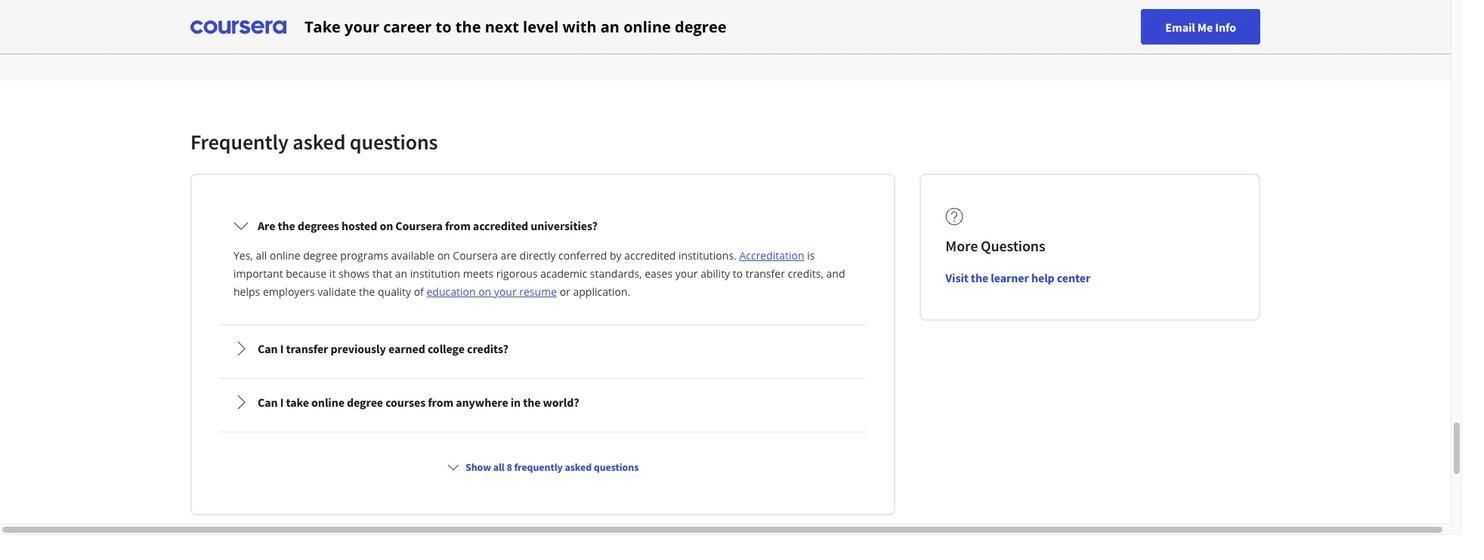 Task type: locate. For each thing, give the bounding box(es) containing it.
the inside can i take online degree courses from anywhere in the world? dropdown button
[[523, 395, 541, 410]]

email me info
[[1166, 19, 1237, 34]]

0 horizontal spatial ·
[[235, 16, 237, 29]]

0 vertical spatial transfer
[[746, 267, 785, 281]]

or
[[560, 285, 571, 299]]

the right visit
[[971, 271, 989, 286]]

institutions.
[[679, 249, 737, 263]]

2 vertical spatial your
[[494, 285, 517, 299]]

coursera inside dropdown button
[[396, 218, 443, 234]]

world?
[[543, 395, 580, 410]]

education
[[427, 285, 476, 299]]

to right career
[[436, 16, 452, 37]]

0 horizontal spatial transfer
[[286, 342, 328, 357]]

9
[[239, 16, 245, 29], [512, 16, 517, 29]]

2 article from the left
[[476, 16, 505, 29]]

0 horizontal spatial asked
[[293, 129, 346, 156]]

all for yes,
[[256, 249, 267, 263]]

1 i from the top
[[280, 342, 284, 357]]

2 article · 9 min read from the left
[[476, 16, 558, 29]]

accreditation
[[740, 249, 805, 263]]

all
[[256, 249, 267, 263], [493, 461, 505, 475]]

online up because
[[270, 249, 301, 263]]

0 horizontal spatial 9
[[239, 16, 245, 29]]

0 horizontal spatial questions
[[350, 129, 438, 156]]

2 vertical spatial on
[[479, 285, 492, 299]]

can i take online degree courses from anywhere in the world?
[[258, 395, 580, 410]]

0 vertical spatial i
[[280, 342, 284, 357]]

career
[[383, 16, 432, 37]]

0 vertical spatial all
[[256, 249, 267, 263]]

0 horizontal spatial article · 9 min read
[[204, 16, 286, 29]]

1 horizontal spatial online
[[311, 395, 345, 410]]

1 min from the left
[[247, 16, 264, 29]]

0 vertical spatial can
[[258, 342, 278, 357]]

show all 8 frequently asked questions button
[[442, 454, 645, 482]]

transfer inside can i transfer previously earned college credits? dropdown button
[[286, 342, 328, 357]]

can i take online degree courses from anywhere in the world? button
[[221, 382, 865, 424]]

because
[[286, 267, 327, 281]]

an
[[601, 16, 620, 37], [395, 267, 408, 281]]

1 horizontal spatial transfer
[[746, 267, 785, 281]]

read left take
[[266, 16, 286, 29]]

0 vertical spatial online
[[624, 16, 671, 37]]

and
[[827, 267, 846, 281]]

visit
[[946, 271, 969, 286]]

can down helps
[[258, 342, 278, 357]]

from for accredited
[[445, 218, 471, 234]]

asked
[[293, 129, 346, 156], [565, 461, 592, 475]]

0 vertical spatial from
[[445, 218, 471, 234]]

1 vertical spatial can
[[258, 395, 278, 410]]

an right with
[[601, 16, 620, 37]]

accredited
[[473, 218, 529, 234], [625, 249, 676, 263]]

0 horizontal spatial accredited
[[473, 218, 529, 234]]

earned
[[388, 342, 425, 357]]

1 horizontal spatial on
[[437, 249, 450, 263]]

1 horizontal spatial article
[[476, 16, 505, 29]]

0 vertical spatial to
[[436, 16, 452, 37]]

1 horizontal spatial coursera
[[453, 249, 498, 263]]

all inside dropdown button
[[493, 461, 505, 475]]

1 horizontal spatial an
[[601, 16, 620, 37]]

universities?
[[531, 218, 598, 234]]

credits?
[[467, 342, 509, 357]]

your right take
[[345, 16, 380, 37]]

1 vertical spatial all
[[493, 461, 505, 475]]

0 horizontal spatial on
[[380, 218, 393, 234]]

0 vertical spatial on
[[380, 218, 393, 234]]

1 vertical spatial asked
[[565, 461, 592, 475]]

on up institution
[[437, 249, 450, 263]]

0 vertical spatial accredited
[[473, 218, 529, 234]]

your down rigorous
[[494, 285, 517, 299]]

0 vertical spatial your
[[345, 16, 380, 37]]

0 horizontal spatial an
[[395, 267, 408, 281]]

coursera
[[396, 218, 443, 234], [453, 249, 498, 263]]

i for transfer
[[280, 342, 284, 357]]

credits,
[[788, 267, 824, 281]]

0 vertical spatial questions
[[350, 129, 438, 156]]

0 horizontal spatial min
[[247, 16, 264, 29]]

1 vertical spatial online
[[270, 249, 301, 263]]

education on your resume or application.
[[427, 285, 631, 299]]

1 horizontal spatial min
[[519, 16, 536, 29]]

your down institutions.
[[676, 267, 698, 281]]

2 vertical spatial online
[[311, 395, 345, 410]]

1 vertical spatial questions
[[594, 461, 639, 475]]

coursera up available
[[396, 218, 443, 234]]

accredited up are
[[473, 218, 529, 234]]

2 min from the left
[[519, 16, 536, 29]]

2 can from the top
[[258, 395, 278, 410]]

transfer
[[746, 267, 785, 281], [286, 342, 328, 357]]

visit the learner help center
[[946, 271, 1091, 286]]

questions
[[350, 129, 438, 156], [594, 461, 639, 475]]

1 vertical spatial to
[[733, 267, 743, 281]]

can
[[258, 342, 278, 357], [258, 395, 278, 410]]

next
[[485, 16, 519, 37]]

1 vertical spatial transfer
[[286, 342, 328, 357]]

transfer inside is important because it shows that an institution meets rigorous academic standards, eases your ability to transfer credits, and helps employers validate the quality of
[[746, 267, 785, 281]]

previously
[[331, 342, 386, 357]]

can i transfer previously earned college credits? button
[[221, 328, 865, 370]]

1 horizontal spatial article · 9 min read
[[476, 16, 558, 29]]

directly
[[520, 249, 556, 263]]

transfer left previously
[[286, 342, 328, 357]]

1 horizontal spatial your
[[494, 285, 517, 299]]

online right take
[[311, 395, 345, 410]]

shows
[[339, 267, 370, 281]]

online right with
[[624, 16, 671, 37]]

yes, all online degree programs available on coursera are directly conferred by accredited institutions. accreditation
[[234, 249, 805, 263]]

from for anywhere
[[428, 395, 454, 410]]

application.
[[573, 285, 631, 299]]

2 horizontal spatial your
[[676, 267, 698, 281]]

quality
[[378, 285, 411, 299]]

read left with
[[538, 16, 558, 29]]

the right are
[[278, 218, 295, 234]]

2 horizontal spatial on
[[479, 285, 492, 299]]

frequently asked questions element
[[178, 129, 1273, 528]]

1 horizontal spatial accredited
[[625, 249, 676, 263]]

1 vertical spatial from
[[428, 395, 454, 410]]

i left take
[[280, 395, 284, 410]]

is
[[808, 249, 815, 263]]

read
[[266, 16, 286, 29], [538, 16, 558, 29]]

2 i from the top
[[280, 395, 284, 410]]

can left take
[[258, 395, 278, 410]]

1 horizontal spatial asked
[[565, 461, 592, 475]]

from
[[445, 218, 471, 234], [428, 395, 454, 410]]

can for can i transfer previously earned college credits?
[[258, 342, 278, 357]]

an inside is important because it shows that an institution meets rigorous academic standards, eases your ability to transfer credits, and helps employers validate the quality of
[[395, 267, 408, 281]]

more questions
[[946, 237, 1046, 256]]

·
[[235, 16, 237, 29], [507, 16, 509, 29]]

0 horizontal spatial coursera
[[396, 218, 443, 234]]

i
[[280, 342, 284, 357], [280, 395, 284, 410]]

0 vertical spatial coursera
[[396, 218, 443, 234]]

an right "that"
[[395, 267, 408, 281]]

2 vertical spatial degree
[[347, 395, 383, 410]]

accredited up eases
[[625, 249, 676, 263]]

2 horizontal spatial degree
[[675, 16, 727, 37]]

0 horizontal spatial article
[[204, 16, 233, 29]]

all inside collapsed list
[[256, 249, 267, 263]]

is important because it shows that an institution meets rigorous academic standards, eases your ability to transfer credits, and helps employers validate the quality of
[[234, 249, 846, 299]]

frequently
[[514, 461, 563, 475]]

1 vertical spatial your
[[676, 267, 698, 281]]

transfer down accreditation link
[[746, 267, 785, 281]]

on down the meets
[[479, 285, 492, 299]]

to inside is important because it shows that an institution meets rigorous academic standards, eases your ability to transfer credits, and helps employers validate the quality of
[[733, 267, 743, 281]]

online
[[624, 16, 671, 37], [270, 249, 301, 263], [311, 395, 345, 410]]

the down shows
[[359, 285, 375, 299]]

2 horizontal spatial online
[[624, 16, 671, 37]]

on right hosted
[[380, 218, 393, 234]]

visit the learner help center link
[[946, 271, 1091, 286]]

all right yes,
[[256, 249, 267, 263]]

hosted
[[342, 218, 377, 234]]

1 horizontal spatial to
[[733, 267, 743, 281]]

1 vertical spatial an
[[395, 267, 408, 281]]

are
[[501, 249, 517, 263]]

1 horizontal spatial read
[[538, 16, 558, 29]]

0 horizontal spatial read
[[266, 16, 286, 29]]

1 vertical spatial degree
[[303, 249, 338, 263]]

1 vertical spatial coursera
[[453, 249, 498, 263]]

1 horizontal spatial 9
[[512, 16, 517, 29]]

academic
[[541, 267, 588, 281]]

1 horizontal spatial ·
[[507, 16, 509, 29]]

min left with
[[519, 16, 536, 29]]

online inside dropdown button
[[311, 395, 345, 410]]

0 horizontal spatial to
[[436, 16, 452, 37]]

the right the in
[[523, 395, 541, 410]]

helps
[[234, 285, 260, 299]]

in
[[511, 395, 521, 410]]

1 vertical spatial i
[[280, 395, 284, 410]]

coursera up the meets
[[453, 249, 498, 263]]

1 can from the top
[[258, 342, 278, 357]]

on
[[380, 218, 393, 234], [437, 249, 450, 263], [479, 285, 492, 299]]

min
[[247, 16, 264, 29], [519, 16, 536, 29]]

0 vertical spatial an
[[601, 16, 620, 37]]

1 vertical spatial accredited
[[625, 249, 676, 263]]

1 horizontal spatial degree
[[347, 395, 383, 410]]

0 horizontal spatial all
[[256, 249, 267, 263]]

from right courses
[[428, 395, 454, 410]]

important
[[234, 267, 283, 281]]

degree
[[675, 16, 727, 37], [303, 249, 338, 263], [347, 395, 383, 410]]

1 horizontal spatial all
[[493, 461, 505, 475]]

take
[[286, 395, 309, 410]]

all left the 8
[[493, 461, 505, 475]]

meets
[[463, 267, 494, 281]]

0 horizontal spatial degree
[[303, 249, 338, 263]]

available
[[391, 249, 435, 263]]

min left take
[[247, 16, 264, 29]]

education on your resume link
[[427, 285, 557, 299]]

article
[[204, 16, 233, 29], [476, 16, 505, 29]]

the
[[456, 16, 481, 37], [278, 218, 295, 234], [971, 271, 989, 286], [359, 285, 375, 299], [523, 395, 541, 410]]

article · 9 min read
[[204, 16, 286, 29], [476, 16, 558, 29]]

to right the ability
[[733, 267, 743, 281]]

all for show
[[493, 461, 505, 475]]

your
[[345, 16, 380, 37], [676, 267, 698, 281], [494, 285, 517, 299]]

to
[[436, 16, 452, 37], [733, 267, 743, 281]]

i down employers at the left bottom of page
[[280, 342, 284, 357]]

asked inside dropdown button
[[565, 461, 592, 475]]

can i transfer previously earned college credits?
[[258, 342, 509, 357]]

degrees
[[298, 218, 339, 234]]

help
[[1032, 271, 1055, 286]]

it
[[329, 267, 336, 281]]

from up the meets
[[445, 218, 471, 234]]

1 horizontal spatial questions
[[594, 461, 639, 475]]



Task type: describe. For each thing, give the bounding box(es) containing it.
me
[[1198, 19, 1213, 34]]

questions
[[981, 237, 1046, 256]]

frequently asked questions
[[191, 129, 438, 156]]

show
[[466, 461, 491, 475]]

resume
[[520, 285, 557, 299]]

questions inside dropdown button
[[594, 461, 639, 475]]

the inside are the degrees hosted on coursera from accredited universities? dropdown button
[[278, 218, 295, 234]]

of
[[414, 285, 424, 299]]

rigorous
[[497, 267, 538, 281]]

0 horizontal spatial your
[[345, 16, 380, 37]]

show all 8 frequently asked questions
[[466, 461, 639, 475]]

on inside dropdown button
[[380, 218, 393, 234]]

are the degrees hosted on coursera from accredited universities? button
[[221, 205, 865, 247]]

frequently
[[191, 129, 289, 156]]

0 horizontal spatial online
[[270, 249, 301, 263]]

learner
[[991, 271, 1029, 286]]

take your career to the next level with an online degree
[[305, 16, 727, 37]]

your inside is important because it shows that an institution meets rigorous academic standards, eases your ability to transfer credits, and helps employers validate the quality of
[[676, 267, 698, 281]]

email
[[1166, 19, 1196, 34]]

collapsed list
[[216, 200, 870, 436]]

0 vertical spatial degree
[[675, 16, 727, 37]]

are the degrees hosted on coursera from accredited universities?
[[258, 218, 598, 234]]

anywhere
[[456, 395, 509, 410]]

more
[[946, 237, 978, 256]]

1 read from the left
[[266, 16, 286, 29]]

can for can i take online degree courses from anywhere in the world?
[[258, 395, 278, 410]]

courses
[[386, 395, 426, 410]]

1 article · 9 min read from the left
[[204, 16, 286, 29]]

2 read from the left
[[538, 16, 558, 29]]

college
[[428, 342, 465, 357]]

ability
[[701, 267, 730, 281]]

2 9 from the left
[[512, 16, 517, 29]]

are
[[258, 218, 275, 234]]

standards,
[[590, 267, 642, 281]]

i for take
[[280, 395, 284, 410]]

the inside is important because it shows that an institution meets rigorous academic standards, eases your ability to transfer credits, and helps employers validate the quality of
[[359, 285, 375, 299]]

1 · from the left
[[235, 16, 237, 29]]

level
[[523, 16, 559, 37]]

1 vertical spatial on
[[437, 249, 450, 263]]

yes,
[[234, 249, 253, 263]]

programs
[[340, 249, 389, 263]]

coursera image
[[191, 15, 287, 39]]

institution
[[410, 267, 461, 281]]

with
[[563, 16, 597, 37]]

email me info button
[[1142, 9, 1261, 45]]

eases
[[645, 267, 673, 281]]

2 · from the left
[[507, 16, 509, 29]]

the left next
[[456, 16, 481, 37]]

1 article from the left
[[204, 16, 233, 29]]

0 vertical spatial asked
[[293, 129, 346, 156]]

8
[[507, 461, 512, 475]]

by
[[610, 249, 622, 263]]

take
[[305, 16, 341, 37]]

validate
[[318, 285, 356, 299]]

that
[[373, 267, 392, 281]]

employers
[[263, 285, 315, 299]]

info
[[1216, 19, 1237, 34]]

degree inside dropdown button
[[347, 395, 383, 410]]

center
[[1057, 271, 1091, 286]]

1 9 from the left
[[239, 16, 245, 29]]

accredited inside dropdown button
[[473, 218, 529, 234]]

conferred
[[559, 249, 607, 263]]

accreditation link
[[740, 249, 805, 263]]



Task type: vqa. For each thing, say whether or not it's contained in the screenshot.
search field in the left of the page
no



